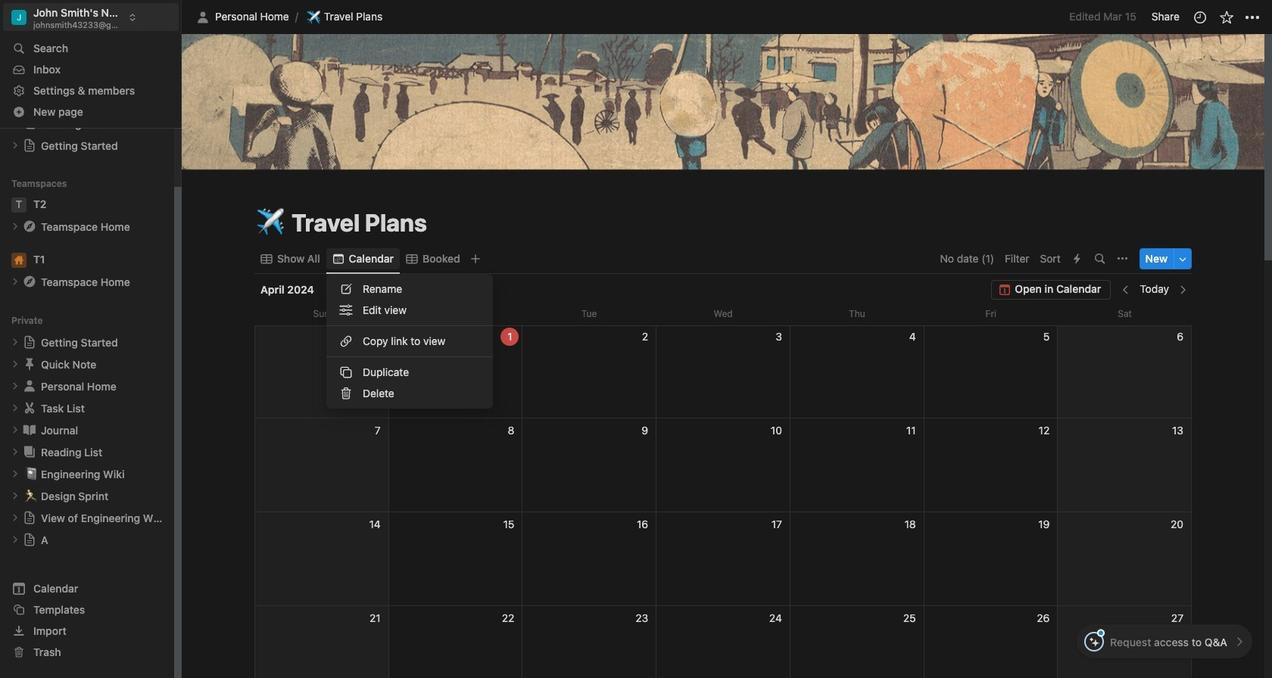 Task type: vqa. For each thing, say whether or not it's contained in the screenshot.
menu at left
yes



Task type: locate. For each thing, give the bounding box(es) containing it.
create and view automations image
[[1075, 253, 1081, 264]]

next month image
[[1178, 285, 1189, 295]]

previous month image
[[1122, 285, 1132, 295]]

✈️ image
[[307, 8, 320, 25], [257, 205, 284, 241]]

tab
[[255, 248, 326, 269], [326, 248, 400, 269], [400, 248, 467, 269]]

1 horizontal spatial ✈️ image
[[307, 8, 320, 25]]

1 vertical spatial ✈️ image
[[257, 205, 284, 241]]

0 horizontal spatial ✈️ image
[[257, 205, 284, 241]]

menu
[[326, 274, 493, 409]]

favorite image
[[1219, 9, 1235, 25]]

0 vertical spatial ✈️ image
[[307, 8, 320, 25]]

tab list
[[255, 244, 936, 274]]



Task type: describe. For each thing, give the bounding box(es) containing it.
3 tab from the left
[[400, 248, 467, 269]]

2 tab from the left
[[326, 248, 400, 269]]

updates image
[[1193, 9, 1208, 25]]

1 tab from the left
[[255, 248, 326, 269]]

t image
[[11, 198, 27, 213]]



